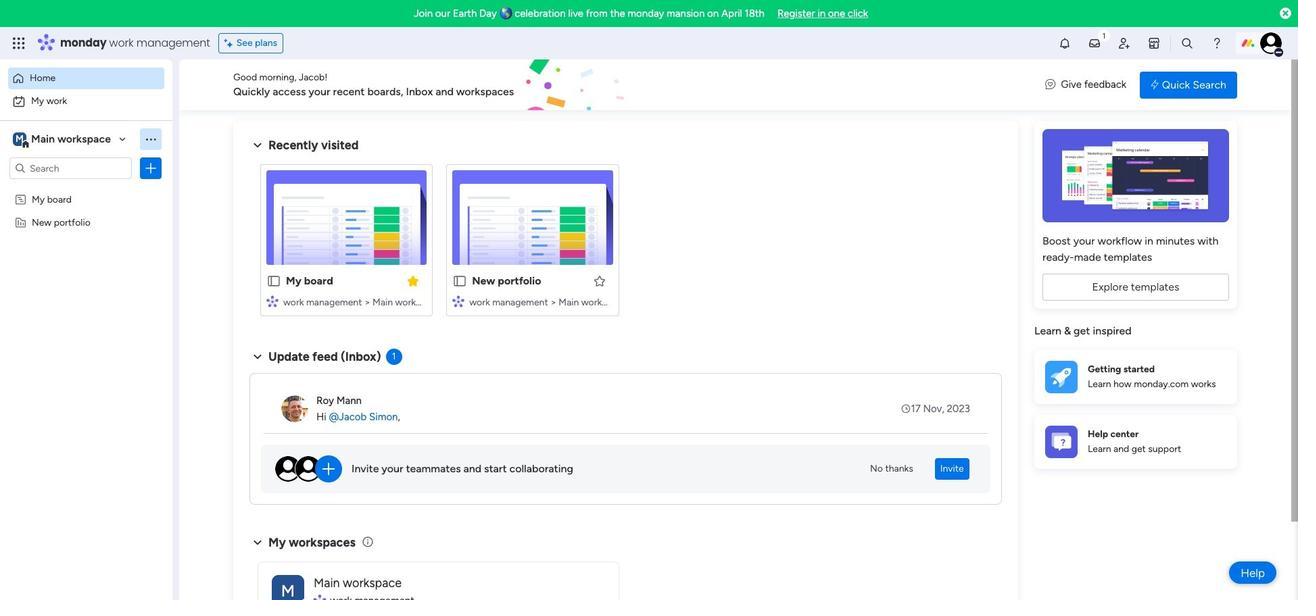 Task type: describe. For each thing, give the bounding box(es) containing it.
templates image image
[[1047, 129, 1225, 222]]

1 element
[[386, 349, 402, 365]]

2 vertical spatial option
[[0, 187, 172, 190]]

help center element
[[1034, 415, 1237, 469]]

invite members image
[[1118, 37, 1131, 50]]

monday marketplace image
[[1147, 37, 1161, 50]]

options image
[[144, 162, 158, 175]]

component image
[[266, 295, 279, 307]]

roy mann image
[[281, 396, 308, 423]]

quick search results list box
[[249, 153, 1002, 333]]

search everything image
[[1180, 37, 1194, 50]]

0 horizontal spatial workspace image
[[13, 132, 26, 147]]

remove from favorites image
[[407, 274, 420, 288]]

workspace options image
[[144, 132, 158, 146]]

help image
[[1210, 37, 1224, 50]]

getting started element
[[1034, 350, 1237, 404]]

close my workspaces image
[[249, 535, 266, 551]]



Task type: locate. For each thing, give the bounding box(es) containing it.
workspace image
[[13, 132, 26, 147], [272, 575, 304, 600]]

jacob simon image
[[1260, 32, 1282, 54]]

0 horizontal spatial public board image
[[266, 274, 281, 289]]

1 vertical spatial option
[[8, 91, 164, 112]]

1 horizontal spatial workspace image
[[272, 575, 304, 600]]

0 vertical spatial workspace image
[[13, 132, 26, 147]]

add to favorites image
[[593, 274, 606, 288]]

see plans image
[[224, 36, 236, 51]]

v2 bolt switch image
[[1151, 77, 1159, 92]]

2 public board image from the left
[[452, 274, 467, 289]]

1 image
[[1098, 28, 1110, 43]]

public board image
[[266, 274, 281, 289], [452, 274, 467, 289]]

1 vertical spatial workspace image
[[272, 575, 304, 600]]

Search in workspace field
[[28, 161, 113, 176]]

option
[[8, 68, 164, 89], [8, 91, 164, 112], [0, 187, 172, 190]]

v2 user feedback image
[[1045, 77, 1056, 92]]

list box
[[0, 185, 172, 416]]

1 horizontal spatial public board image
[[452, 274, 467, 289]]

workspace selection element
[[13, 131, 113, 149]]

public board image up component image
[[266, 274, 281, 289]]

component image
[[452, 295, 465, 307]]

close update feed (inbox) image
[[249, 349, 266, 365]]

1 public board image from the left
[[266, 274, 281, 289]]

0 vertical spatial option
[[8, 68, 164, 89]]

select product image
[[12, 37, 26, 50]]

public board image for component image
[[266, 274, 281, 289]]

notifications image
[[1058, 37, 1072, 50]]

close recently visited image
[[249, 137, 266, 153]]

public board image up component icon
[[452, 274, 467, 289]]

public board image for component icon
[[452, 274, 467, 289]]

update feed image
[[1088, 37, 1101, 50]]



Task type: vqa. For each thing, say whether or not it's contained in the screenshot.
search field on the top left
no



